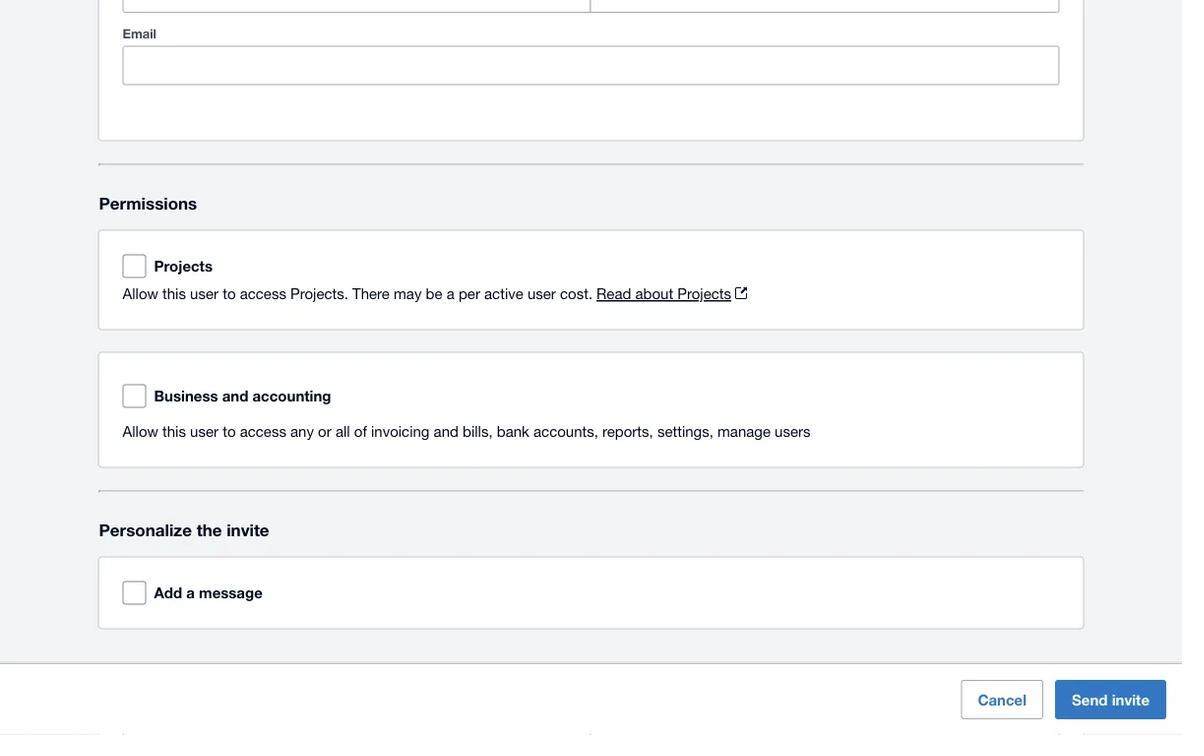 Task type: vqa. For each thing, say whether or not it's contained in the screenshot.
the message at the left of the page
yes



Task type: locate. For each thing, give the bounding box(es) containing it.
1 vertical spatial allow
[[123, 424, 158, 441]]

0 vertical spatial to
[[223, 286, 236, 303]]

all
[[336, 424, 350, 441]]

this for allow this user to access any or all of invoicing and bills, bank accounts, reports, settings, manage users
[[162, 424, 186, 441]]

to
[[223, 286, 236, 303], [223, 424, 236, 441]]

manage
[[718, 424, 771, 441]]

send invite
[[1072, 691, 1150, 709]]

invite right send
[[1112, 691, 1150, 709]]

allow down permissions
[[123, 286, 158, 303]]

this
[[162, 286, 186, 303], [162, 424, 186, 441]]

Last name field
[[591, 0, 1059, 12]]

user
[[190, 286, 219, 303], [528, 286, 556, 303], [190, 424, 219, 441]]

2 allow from the top
[[123, 424, 158, 441]]

0 horizontal spatial a
[[186, 585, 195, 603]]

this for allow this user to access projects. there may be a per active user cost. read about projects
[[162, 286, 186, 303]]

projects down permissions
[[154, 258, 213, 276]]

email
[[123, 26, 156, 41]]

allow this user to access projects. there may be a per active user cost. read about projects
[[123, 286, 732, 303]]

0 vertical spatial and
[[222, 388, 248, 406]]

invite right the at bottom left
[[227, 521, 269, 541]]

allow down business
[[123, 424, 158, 441]]

1 allow from the top
[[123, 286, 158, 303]]

projects
[[154, 258, 213, 276], [678, 286, 732, 303]]

projects.
[[291, 286, 349, 303]]

2 to from the top
[[223, 424, 236, 441]]

access left projects.
[[240, 286, 286, 303]]

allow
[[123, 286, 158, 303], [123, 424, 158, 441]]

0 vertical spatial projects
[[154, 258, 213, 276]]

to down business and accounting
[[223, 424, 236, 441]]

a right be at the top
[[447, 286, 455, 303]]

allow this user to access any or all of invoicing and bills, bank accounts, reports, settings, manage users
[[123, 424, 811, 441]]

add a message
[[154, 585, 263, 603]]

a
[[447, 286, 455, 303], [186, 585, 195, 603]]

0 vertical spatial access
[[240, 286, 286, 303]]

0 horizontal spatial and
[[222, 388, 248, 406]]

bills,
[[463, 424, 493, 441]]

read about projects link
[[597, 286, 747, 303]]

0 horizontal spatial projects
[[154, 258, 213, 276]]

1 this from the top
[[162, 286, 186, 303]]

0 vertical spatial allow
[[123, 286, 158, 303]]

1 vertical spatial projects
[[678, 286, 732, 303]]

and right business
[[222, 388, 248, 406]]

accounting
[[253, 388, 331, 406]]

0 horizontal spatial invite
[[227, 521, 269, 541]]

First name field
[[124, 0, 590, 12]]

active
[[484, 286, 524, 303]]

a right add in the left of the page
[[186, 585, 195, 603]]

send
[[1072, 691, 1108, 709]]

1 horizontal spatial and
[[434, 424, 459, 441]]

read
[[597, 286, 631, 303]]

projects right about
[[678, 286, 732, 303]]

of
[[354, 424, 367, 441]]

access left any
[[240, 424, 286, 441]]

this down permissions
[[162, 286, 186, 303]]

any
[[291, 424, 314, 441]]

2 access from the top
[[240, 424, 286, 441]]

group
[[123, 0, 1060, 13]]

and left the bills,
[[434, 424, 459, 441]]

this down business
[[162, 424, 186, 441]]

0 vertical spatial this
[[162, 286, 186, 303]]

1 vertical spatial this
[[162, 424, 186, 441]]

bank
[[497, 424, 530, 441]]

1 vertical spatial access
[[240, 424, 286, 441]]

Email email field
[[124, 47, 1059, 85]]

1 vertical spatial invite
[[1112, 691, 1150, 709]]

invite
[[227, 521, 269, 541], [1112, 691, 1150, 709]]

user for any
[[190, 424, 219, 441]]

2 this from the top
[[162, 424, 186, 441]]

to left projects.
[[223, 286, 236, 303]]

1 to from the top
[[223, 286, 236, 303]]

0 vertical spatial a
[[447, 286, 455, 303]]

and
[[222, 388, 248, 406], [434, 424, 459, 441]]

1 vertical spatial and
[[434, 424, 459, 441]]

1 access from the top
[[240, 286, 286, 303]]

accounts,
[[534, 424, 599, 441]]

to for any
[[223, 424, 236, 441]]

access
[[240, 286, 286, 303], [240, 424, 286, 441]]

invite inside button
[[1112, 691, 1150, 709]]

1 horizontal spatial invite
[[1112, 691, 1150, 709]]

1 vertical spatial to
[[223, 424, 236, 441]]



Task type: describe. For each thing, give the bounding box(es) containing it.
cancel
[[978, 691, 1027, 709]]

about
[[636, 286, 674, 303]]

personalize the invite
[[99, 521, 269, 541]]

permissions
[[99, 194, 197, 214]]

be
[[426, 286, 443, 303]]

users
[[775, 424, 811, 441]]

1 vertical spatial a
[[186, 585, 195, 603]]

or
[[318, 424, 332, 441]]

settings,
[[658, 424, 714, 441]]

the
[[197, 521, 222, 541]]

access for any
[[240, 424, 286, 441]]

access for projects.
[[240, 286, 286, 303]]

may
[[394, 286, 422, 303]]

there
[[353, 286, 390, 303]]

allow for allow this user to access any or all of invoicing and bills, bank accounts, reports, settings, manage users
[[123, 424, 158, 441]]

personalize
[[99, 521, 192, 541]]

user for projects.
[[190, 286, 219, 303]]

send invite button
[[1056, 680, 1167, 720]]

1 horizontal spatial a
[[447, 286, 455, 303]]

cost.
[[560, 286, 593, 303]]

1 horizontal spatial projects
[[678, 286, 732, 303]]

business
[[154, 388, 218, 406]]

message
[[199, 585, 263, 603]]

per
[[459, 286, 480, 303]]

reports,
[[603, 424, 654, 441]]

allow for allow this user to access projects. there may be a per active user cost. read about projects
[[123, 286, 158, 303]]

invoicing
[[371, 424, 430, 441]]

add
[[154, 585, 182, 603]]

to for projects.
[[223, 286, 236, 303]]

0 vertical spatial invite
[[227, 521, 269, 541]]

business and accounting
[[154, 388, 331, 406]]

cancel button
[[961, 680, 1044, 720]]



